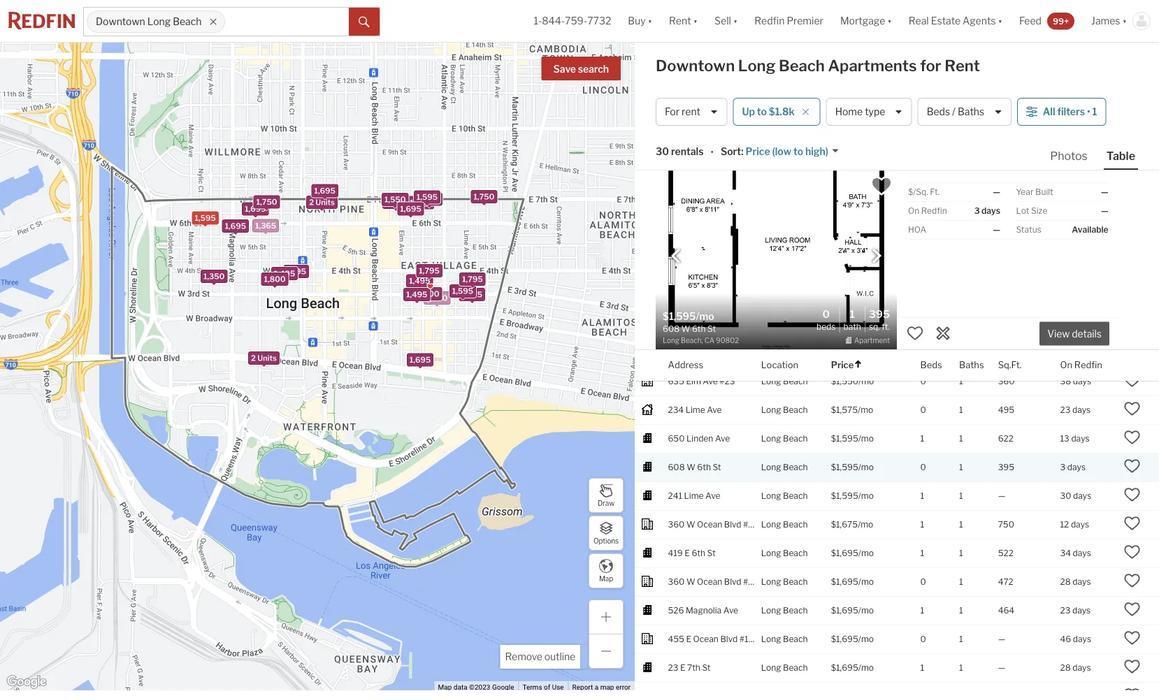 Task type: vqa. For each thing, say whether or not it's contained in the screenshot.
360
yes



Task type: locate. For each thing, give the bounding box(es) containing it.
0 vertical spatial baths
[[958, 106, 985, 118]]

23 up 46
[[1060, 606, 1071, 616]]

on down 10
[[1060, 360, 1073, 371]]

0 horizontal spatial rent
[[669, 15, 691, 27]]

3 $1,695 /mo from the top
[[831, 606, 874, 616]]

1 vertical spatial unit
[[722, 205, 738, 215]]

46
[[1060, 635, 1071, 645]]

0 vertical spatial downtown
[[96, 16, 145, 28]]

days right 10
[[1072, 348, 1090, 358]]

1 vertical spatial lime
[[684, 491, 704, 501]]

days up 46 days
[[1073, 606, 1091, 616]]

23 down 38 on the bottom right
[[1060, 405, 1071, 415]]

favorite this home image for 28 days
[[1124, 659, 1141, 675]]

1 day
[[1060, 319, 1080, 329]]

0 vertical spatial 30
[[656, 146, 669, 158]]

atlantic
[[685, 233, 716, 243]]

/mo for 526 magnolia ave
[[859, 606, 874, 616]]

on redfin button
[[1060, 350, 1103, 381]]

$1,595 /mo for 241 lime ave
[[831, 491, 874, 501]]

linden for 627
[[686, 90, 712, 100]]

5 long beach from the top
[[761, 147, 808, 157]]

to inside up to $1.8k button
[[757, 106, 767, 118]]

on redfin
[[908, 206, 947, 216], [1060, 360, 1103, 371]]

hoa
[[908, 225, 927, 235]]

0 vertical spatial 395
[[869, 308, 890, 320]]

395 up sq.
[[869, 308, 890, 320]]

1,795 up the 1,400
[[419, 267, 440, 276]]

▾ right sell
[[733, 15, 738, 27]]

1 horizontal spatial 30
[[1060, 491, 1072, 501]]

0 for 625 elm ave
[[921, 61, 926, 71]]

favorite this home image for 12 days
[[1124, 515, 1141, 532]]

days right 22
[[1072, 33, 1091, 43]]

heading
[[663, 310, 777, 346]]

blvd for #903
[[724, 577, 742, 587]]

2 23 days from the top
[[1060, 405, 1091, 415]]

1,495 right 1,550
[[419, 195, 440, 204]]

0 vertical spatial rent
[[669, 15, 691, 27]]

2 vertical spatial $1,595 /mo
[[831, 491, 874, 501]]

1,595 left 1,699
[[195, 214, 216, 223]]

long beach for 23 e 7th st
[[761, 663, 808, 673]]

$1,350 /mo up home
[[831, 90, 874, 100]]

0 for 635 elm ave #23
[[921, 377, 926, 387]]

1 23 days from the top
[[1060, 90, 1091, 100]]

3 favorite this home image from the top
[[1124, 372, 1141, 389]]

1
[[959, 33, 963, 43], [959, 61, 963, 71], [959, 90, 963, 100], [1093, 106, 1097, 118], [959, 119, 963, 129], [959, 176, 963, 186], [921, 233, 925, 243], [959, 233, 963, 243], [850, 308, 855, 320], [1060, 319, 1064, 329], [959, 348, 963, 358], [959, 377, 963, 387], [959, 405, 963, 415], [921, 434, 925, 444], [959, 434, 963, 444], [959, 463, 963, 473], [921, 491, 925, 501], [959, 491, 963, 501], [921, 520, 925, 530], [959, 520, 963, 530], [921, 549, 925, 559], [959, 549, 963, 559], [959, 577, 963, 587], [921, 606, 925, 616], [959, 606, 963, 616], [959, 635, 963, 645], [921, 663, 925, 673], [959, 663, 963, 673]]

▾ for mortgage ▾
[[888, 15, 892, 27]]

ave for 636 linden ave
[[715, 262, 730, 272]]

1 horizontal spatial on
[[1060, 360, 1073, 371]]

redfin inside on redfin button
[[1075, 360, 1103, 371]]

linden
[[686, 90, 712, 100], [686, 176, 713, 186], [686, 262, 713, 272], [686, 348, 713, 358], [687, 434, 713, 444]]

lime right 234
[[686, 405, 705, 415]]

days right 38 on the bottom right
[[1073, 377, 1092, 387]]

• right the filters
[[1087, 106, 1091, 118]]

360 up the 526
[[668, 577, 685, 587]]

4 favorite this home image from the top
[[1124, 429, 1141, 446]]

$1,400
[[831, 176, 859, 186], [831, 205, 859, 215]]

linden right 240
[[686, 176, 713, 186]]

price (low to high) button
[[744, 145, 840, 158]]

2 favorite this home image from the top
[[1124, 171, 1141, 188]]

ft. inside 395 sq. ft.
[[882, 322, 890, 332]]

sell ▾ button
[[715, 0, 738, 42]]

on up hoa
[[908, 206, 920, 216]]

0 for 322 daisy ave
[[921, 119, 926, 129]]

ocean down magnolia
[[693, 635, 719, 645]]

3 $1,595 /mo from the top
[[831, 491, 874, 501]]

None search field
[[225, 8, 349, 36]]

/mo for 455 e ocean blvd #1010
[[859, 635, 874, 645]]

3 23 days from the top
[[1060, 606, 1091, 616]]

rent right the for
[[945, 56, 980, 75]]

ave for 330 cedar ave
[[712, 291, 727, 301]]

0 for 235 linden ave
[[921, 348, 926, 358]]

1 $1,695 /mo from the top
[[831, 549, 874, 559]]

4 long beach from the top
[[761, 119, 808, 129]]

2 vertical spatial 23 days
[[1060, 606, 1091, 616]]

days right 46
[[1073, 635, 1092, 645]]

6th
[[697, 463, 711, 473], [692, 549, 706, 559]]

3rd
[[693, 319, 707, 329]]

0 horizontal spatial 395
[[869, 308, 890, 320]]

save search
[[554, 63, 609, 75]]

beach for 23 e 7th st
[[783, 663, 808, 673]]

price inside price button
[[831, 360, 854, 371]]

days right 13
[[1072, 434, 1090, 444]]

w down 419 e 6th st
[[687, 577, 695, 587]]

ft.
[[930, 187, 940, 197], [882, 322, 890, 332]]

beds left bath
[[817, 322, 836, 332]]

real
[[909, 15, 929, 27]]

1 vertical spatial 23 days
[[1060, 405, 1091, 415]]

$1,350 for 627 linden ave
[[831, 90, 859, 100]]

1,695
[[314, 186, 336, 196], [400, 205, 421, 214], [225, 222, 246, 231], [410, 355, 431, 365]]

1 vertical spatial 2
[[251, 354, 256, 363]]

days up 30 days
[[1068, 463, 1086, 473]]

favorite button image
[[870, 174, 894, 198]]

3 days
[[975, 206, 1001, 216], [1060, 463, 1086, 473]]

5 ▾ from the left
[[998, 15, 1003, 27]]

419
[[668, 549, 683, 559]]

1 vertical spatial $1,595
[[831, 463, 859, 473]]

to
[[757, 106, 767, 118], [794, 146, 803, 158]]

cedar
[[686, 291, 710, 301]]

$1,595 for 241 lime ave
[[831, 491, 859, 501]]

$1,695 /mo for 526 magnolia ave
[[831, 606, 874, 616]]

view details link
[[1040, 320, 1110, 346]]

/mo for 330 cedar ave
[[858, 291, 874, 301]]

$1,350 for 322 daisy ave
[[831, 119, 859, 129]]

1 vertical spatial elm
[[686, 377, 701, 387]]

sell ▾ button
[[706, 0, 746, 42]]

23 days up 46 days
[[1060, 606, 1091, 616]]

99+
[[1053, 16, 1069, 26]]

favorite this home image for 22 days
[[1124, 28, 1141, 45]]

draw
[[598, 499, 615, 508]]

linden right 636
[[686, 262, 713, 272]]

23 days for 495
[[1060, 405, 1091, 415]]

#903
[[743, 577, 765, 587]]

redfin premier button
[[746, 0, 832, 42]]

ave
[[715, 33, 730, 43], [703, 61, 718, 71], [714, 90, 729, 100], [709, 119, 723, 129], [725, 147, 740, 157], [715, 176, 730, 186], [705, 205, 720, 215], [718, 233, 733, 243], [715, 262, 730, 272], [712, 291, 727, 301], [714, 348, 729, 358], [703, 377, 718, 387], [707, 405, 722, 415], [715, 434, 730, 444], [706, 491, 721, 501], [724, 606, 738, 616]]

favorite this home image for 46 days
[[1124, 630, 1141, 647]]

464
[[998, 606, 1015, 616]]

$1,495 down $1,450
[[831, 262, 858, 272]]

0 vertical spatial 28 days
[[1060, 577, 1091, 587]]

e for ocean
[[686, 635, 692, 645]]

2 $1,595 from the top
[[831, 463, 859, 473]]

30 inside 30 rentals •
[[656, 146, 669, 158]]

c
[[749, 176, 755, 186]]

1 vertical spatial on redfin
[[1060, 360, 1103, 371]]

3 $1,350 from the top
[[831, 119, 859, 129]]

1 $1,495 from the top
[[831, 262, 858, 272]]

7732
[[587, 15, 611, 27]]

2 ▾ from the left
[[693, 15, 698, 27]]

2 units
[[309, 198, 335, 207], [251, 354, 277, 363]]

23
[[1060, 90, 1071, 100], [1060, 405, 1071, 415], [1060, 606, 1071, 616], [668, 663, 679, 673]]

$1,495 for 445 e 3rd st
[[831, 319, 858, 329]]

photo of 608 w 6th st, long beach, ca 90802 image
[[656, 171, 897, 350]]

ave for 234 lime ave
[[707, 405, 722, 415]]

days down '34 days'
[[1073, 577, 1091, 587]]

380
[[998, 90, 1015, 100]]

6 ▾ from the left
[[1123, 15, 1127, 27]]

445
[[668, 319, 684, 329]]

6th for w
[[697, 463, 711, 473]]

2 28 from the top
[[1060, 663, 1071, 673]]

1 vertical spatial ft.
[[882, 322, 890, 332]]

• inside 30 rentals •
[[711, 147, 714, 158]]

4 ▾ from the left
[[888, 15, 892, 27]]

unfavorite this home image
[[1124, 343, 1141, 360]]

$1,695 /mo for 419 e 6th st
[[831, 549, 874, 559]]

0 vertical spatial $1,595 /mo
[[831, 434, 874, 444]]

to right up
[[757, 106, 767, 118]]

6 favorite this home image from the top
[[1124, 573, 1141, 589]]

3 ▾ from the left
[[733, 15, 738, 27]]

beach for 650 linden ave
[[783, 434, 808, 444]]

0 horizontal spatial 2 units
[[251, 354, 277, 363]]

2 horizontal spatial 1,595
[[452, 287, 473, 296]]

map button
[[589, 554, 624, 589]]

16
[[1060, 119, 1070, 129]]

lime for 234
[[686, 405, 705, 415]]

0 vertical spatial 6th
[[697, 463, 711, 473]]

favorite button checkbox
[[870, 174, 894, 198]]

2 vertical spatial beds
[[921, 360, 942, 371]]

days down 46 days
[[1073, 663, 1091, 673]]

12 long beach from the top
[[761, 463, 808, 473]]

0 vertical spatial on redfin
[[908, 206, 947, 216]]

0 inside 0 beds
[[823, 308, 830, 320]]

long beach for 627 linden ave
[[761, 90, 808, 100]]

remove outline button
[[500, 645, 580, 669]]

▾ for buy ▾
[[648, 15, 652, 27]]

2
[[309, 198, 314, 207], [251, 354, 256, 363]]

1 28 days from the top
[[1060, 577, 1091, 587]]

sort
[[721, 146, 741, 158]]

1,795 up '1,575'
[[462, 275, 483, 284]]

feed
[[1019, 15, 1042, 27]]

outline
[[545, 651, 575, 663]]

2 vertical spatial $1,350 /mo
[[831, 119, 874, 129]]

0 vertical spatial 23 days
[[1060, 90, 1091, 100]]

1 vertical spatial 2 units
[[251, 354, 277, 363]]

e for 3rd
[[686, 319, 692, 329]]

1 vertical spatial 28 days
[[1060, 663, 1091, 673]]

downtown long beach
[[96, 16, 202, 28]]

2 vertical spatial $1,595
[[831, 491, 859, 501]]

favorite this home image for 3 days
[[1124, 458, 1141, 475]]

$1,400 /mo up $1,450 /mo
[[831, 205, 875, 215]]

/mo for 240 linden ave unit c
[[859, 176, 875, 186]]

1 ▾ from the left
[[648, 15, 652, 27]]

32 days
[[1060, 147, 1091, 157]]

james ▾
[[1092, 15, 1127, 27]]

e left 7th
[[680, 663, 686, 673]]

linden up address
[[686, 348, 713, 358]]

baths inside button
[[958, 106, 985, 118]]

0 vertical spatial ft.
[[930, 187, 940, 197]]

2 $1,495 from the top
[[831, 291, 858, 301]]

1 $1,495 /mo from the top
[[831, 262, 874, 272]]

apartments
[[828, 56, 917, 75]]

days right 61
[[1072, 176, 1090, 186]]

240
[[668, 176, 684, 186]]

23 days up the filters
[[1060, 90, 1091, 100]]

long beach for 235 linden ave
[[761, 348, 808, 358]]

e right 419
[[685, 549, 690, 559]]

redfin inside redfin premier button
[[755, 15, 785, 27]]

1,495 left '1,575'
[[406, 290, 428, 299]]

0 for 234 lime ave
[[921, 405, 926, 415]]

rent inside dropdown button
[[669, 15, 691, 27]]

units
[[316, 198, 335, 207], [258, 354, 277, 363]]

/mo for 627 linden ave
[[859, 90, 874, 100]]

price inside price (low to high) button
[[746, 146, 770, 158]]

1 horizontal spatial on redfin
[[1060, 360, 1103, 371]]

608 w 6th st
[[668, 463, 721, 473]]

ft. right sq.
[[882, 322, 890, 332]]

2 vertical spatial w
[[687, 577, 695, 587]]

$1,350 /mo for —
[[831, 119, 874, 129]]

view
[[1048, 328, 1070, 340]]

625 elm ave
[[668, 61, 718, 71]]

days for 419 e 6th st
[[1073, 549, 1091, 559]]

235
[[668, 348, 684, 358]]

1,595 right 1,550
[[417, 193, 438, 202]]

▾ up 335 pacific ave
[[693, 15, 698, 27]]

st down 650 linden ave at right bottom
[[713, 463, 721, 473]]

1 vertical spatial price
[[831, 360, 854, 371]]

$1,400 down $1,365
[[831, 176, 859, 186]]

ocean up magnolia
[[697, 577, 723, 587]]

3 $1,695 from the top
[[831, 606, 859, 616]]

1 vertical spatial to
[[794, 146, 803, 158]]

unit left c
[[731, 176, 748, 186]]

3 left 'lot'
[[975, 206, 980, 216]]

34 days
[[1060, 549, 1091, 559]]

0 vertical spatial $1,400 /mo
[[831, 176, 875, 186]]

23 days for 464
[[1060, 606, 1091, 616]]

4 $1,495 from the top
[[831, 348, 858, 358]]

rent up 335
[[669, 15, 691, 27]]

unit
[[731, 176, 748, 186], [722, 205, 738, 215], [734, 233, 751, 243]]

ave for 635 elm ave #23
[[703, 377, 718, 387]]

1 vertical spatial 3
[[1060, 463, 1066, 473]]

real estate agents ▾
[[909, 15, 1003, 27]]

days up 12 days
[[1073, 491, 1092, 501]]

0 horizontal spatial redfin
[[755, 15, 785, 27]]

long for 608 w 6th st
[[761, 463, 781, 473]]

0 vertical spatial $1,350
[[831, 61, 859, 71]]

beds down x-out this home image
[[921, 360, 942, 371]]

$1,450 /mo
[[831, 233, 874, 243]]

lime right '241'
[[684, 491, 704, 501]]

23 days down 38 days
[[1060, 405, 1091, 415]]

622
[[998, 434, 1014, 444]]

1 vertical spatial downtown
[[656, 56, 735, 75]]

3 $1,595 from the top
[[831, 491, 859, 501]]

elm for 635
[[686, 377, 701, 387]]

16 long beach from the top
[[761, 663, 808, 673]]

1 vertical spatial $1,400
[[831, 205, 859, 215]]

/mo for 322 daisy ave
[[859, 119, 874, 129]]

4 $1,695 /mo from the top
[[831, 635, 874, 645]]

elm right the 635
[[686, 377, 701, 387]]

1 bath
[[844, 308, 861, 332]]

2 $1,495 /mo from the top
[[831, 291, 874, 301]]

1 horizontal spatial units
[[316, 198, 335, 207]]

30 up 12
[[1060, 491, 1072, 501]]

price
[[746, 146, 770, 158], [831, 360, 854, 371]]

0 vertical spatial 1,595
[[417, 193, 438, 202]]

3 $1,495 /mo from the top
[[831, 319, 874, 329]]

$/sq.
[[908, 187, 928, 197]]

0 horizontal spatial 1,350
[[203, 272, 225, 281]]

rent
[[682, 106, 701, 118]]

1 vertical spatial $1,595 /mo
[[831, 463, 874, 473]]

beach for 627 linden ave
[[783, 90, 808, 100]]

on redfin down $/sq. ft.
[[908, 206, 947, 216]]

unit down 7
[[734, 233, 751, 243]]

1 $1,595 from the top
[[831, 434, 859, 444]]

1 inside button
[[1093, 106, 1097, 118]]

6 long beach from the top
[[761, 291, 808, 301]]

2 vertical spatial 1,595
[[452, 287, 473, 296]]

days up the filters
[[1073, 90, 1091, 100]]

▾ right mortgage at right top
[[888, 15, 892, 27]]

3 $1,350 /mo from the top
[[831, 119, 874, 129]]

long for 530 chestnut ave
[[761, 147, 781, 157]]

redfin down $/sq. ft.
[[921, 206, 947, 216]]

0 vertical spatial 2
[[309, 198, 314, 207]]

627 linden ave
[[668, 90, 729, 100]]

1 vertical spatial •
[[711, 147, 714, 158]]

1 horizontal spatial ft.
[[930, 187, 940, 197]]

$1,495 up 1 bath
[[831, 291, 858, 301]]

$1,350 for 625 elm ave
[[831, 61, 859, 71]]

37 days
[[1060, 233, 1091, 243]]

0 vertical spatial •
[[1087, 106, 1091, 118]]

days down the filters
[[1072, 119, 1090, 129]]

13
[[1060, 434, 1070, 444]]

beds / baths button
[[918, 98, 1012, 126]]

sell ▾
[[715, 15, 738, 27]]

2 $1,400 /mo from the top
[[831, 205, 875, 215]]

2 vertical spatial blvd
[[721, 635, 738, 645]]

long beach for 650 linden ave
[[761, 434, 808, 444]]

favorite this home image
[[1124, 143, 1141, 159], [1124, 171, 1141, 188], [1124, 372, 1141, 389], [1124, 429, 1141, 446], [1124, 458, 1141, 475], [1124, 573, 1141, 589], [1124, 601, 1141, 618]]

ave for 650 linden ave
[[715, 434, 730, 444]]

395
[[869, 308, 890, 320], [998, 463, 1015, 473]]

remove outline
[[505, 651, 575, 663]]

st right 419
[[707, 549, 716, 559]]

favorite this home image for 34 days
[[1124, 544, 1141, 561]]

/mo for 445 e 3rd st
[[858, 319, 874, 329]]

5 favorite this home image from the top
[[1124, 458, 1141, 475]]

9 long beach from the top
[[761, 377, 808, 387]]

w up 419 e 6th st
[[687, 520, 695, 530]]

• inside button
[[1087, 106, 1091, 118]]

1 $1,400 /mo from the top
[[831, 176, 875, 186]]

2 long beach from the top
[[761, 61, 808, 71]]

2 $1,400 from the top
[[831, 205, 859, 215]]

days right 12
[[1071, 520, 1090, 530]]

downtown for downtown long beach
[[96, 16, 145, 28]]

7 favorite this home image from the top
[[1124, 601, 1141, 618]]

750
[[998, 520, 1015, 530]]

ave for 235 linden ave
[[714, 348, 729, 358]]

1 $1,595 /mo from the top
[[831, 434, 874, 444]]

remove
[[505, 651, 543, 663]]

0 vertical spatial w
[[687, 463, 696, 473]]

$1,350 /mo down home
[[831, 119, 874, 129]]

1 vertical spatial w
[[687, 520, 695, 530]]

▾ right james
[[1123, 15, 1127, 27]]

2 $1,350 /mo from the top
[[831, 90, 874, 100]]

ave for 225 atlantic ave unit e long beach
[[718, 233, 733, 243]]

1 vertical spatial ocean
[[697, 577, 723, 587]]

st right 7th
[[702, 663, 711, 673]]

0 vertical spatial ocean
[[697, 520, 723, 530]]

1 $1,400 from the top
[[831, 176, 859, 186]]

0 vertical spatial price
[[746, 146, 770, 158]]

long for 23 e 7th st
[[761, 663, 781, 673]]

mortgage ▾
[[840, 15, 892, 27]]

0 horizontal spatial 30
[[656, 146, 669, 158]]

beds for beds button
[[921, 360, 942, 371]]

view details
[[1048, 328, 1102, 340]]

long beach for 625 elm ave
[[761, 61, 808, 71]]

blvd left #1010
[[721, 635, 738, 645]]

redfin
[[755, 15, 785, 27], [921, 206, 947, 216], [1075, 360, 1103, 371]]

1 horizontal spatial 1,595
[[417, 193, 438, 202]]

1,800
[[264, 275, 286, 284]]

5 $1,695 /mo from the top
[[831, 663, 874, 673]]

1 $1,350 from the top
[[831, 61, 859, 71]]

1 vertical spatial $1,400 /mo
[[831, 205, 875, 215]]

0 vertical spatial unit
[[731, 176, 748, 186]]

1 vertical spatial beds
[[817, 322, 836, 332]]

linden right 650 on the bottom right of the page
[[687, 434, 713, 444]]

favorite this home image for 30 days
[[1124, 487, 1141, 503]]

long beach for 419 e 6th st
[[761, 549, 808, 559]]

options
[[594, 537, 619, 546]]

1 $1,695 from the top
[[831, 549, 859, 559]]

0 vertical spatial lime
[[686, 405, 705, 415]]

days down 38 days
[[1073, 405, 1091, 415]]

0 vertical spatial on
[[908, 206, 920, 216]]

long beach for 526 magnolia ave
[[761, 606, 808, 616]]

0 vertical spatial $1,595
[[831, 434, 859, 444]]

13 long beach from the top
[[761, 491, 808, 501]]

3 long beach from the top
[[761, 90, 808, 100]]

blvd left #903
[[724, 577, 742, 587]]

10 long beach from the top
[[761, 405, 808, 415]]

0 vertical spatial blvd
[[724, 520, 742, 530]]

15 long beach from the top
[[761, 606, 808, 616]]

0 horizontal spatial •
[[711, 147, 714, 158]]

days right 34
[[1073, 549, 1091, 559]]

3 down 13
[[1060, 463, 1066, 473]]

360
[[998, 205, 1015, 215], [998, 377, 1015, 387], [668, 520, 685, 530], [668, 577, 685, 587]]

0 vertical spatial $1,400
[[831, 176, 859, 186]]

for
[[665, 106, 680, 118]]

• for 30 rentals •
[[711, 147, 714, 158]]

$1,350 /mo down $1,195 /mo
[[831, 61, 874, 71]]

1,795
[[419, 267, 440, 276], [462, 275, 483, 284]]

1 horizontal spatial price
[[831, 360, 854, 371]]

linden up the rent
[[686, 90, 712, 100]]

1 horizontal spatial to
[[794, 146, 803, 158]]

455 e ocean blvd #1010 long beach
[[668, 635, 808, 645]]

1,575
[[462, 290, 483, 299]]

$1,400 up $1,450
[[831, 205, 859, 215]]

▾ right buy
[[648, 15, 652, 27]]

price up $1,550
[[831, 360, 854, 371]]

3 $1,495 from the top
[[831, 319, 858, 329]]

1 28 from the top
[[1060, 577, 1071, 587]]

beds inside button
[[927, 106, 950, 118]]

4 $1,695 from the top
[[831, 635, 859, 645]]

1 long beach from the top
[[761, 33, 808, 43]]

all filters • 1 button
[[1017, 98, 1107, 126]]

30 left rentals
[[656, 146, 669, 158]]

baths left sq.ft.
[[959, 360, 984, 371]]

3 days down the '13 days'
[[1060, 463, 1086, 473]]

beach for 608 w 6th st
[[783, 463, 808, 473]]

1,595 right "1,450"
[[452, 287, 473, 296]]

1 vertical spatial 30
[[1060, 491, 1072, 501]]

14 long beach from the top
[[761, 549, 808, 559]]

1-
[[534, 15, 542, 27]]

0 vertical spatial to
[[757, 106, 767, 118]]

8 long beach from the top
[[761, 348, 808, 358]]

1 horizontal spatial redfin
[[921, 206, 947, 216]]

1 vertical spatial 6th
[[692, 549, 706, 559]]

11 long beach from the top
[[761, 434, 808, 444]]

ave for 335 pacific ave
[[715, 33, 730, 43]]

2 28 days from the top
[[1060, 663, 1091, 673]]

$1,595 for 650 linden ave
[[831, 434, 859, 444]]

2 vertical spatial unit
[[734, 233, 751, 243]]

size
[[1031, 206, 1048, 216]]

0 vertical spatial beds
[[927, 106, 950, 118]]

1 vertical spatial units
[[258, 354, 277, 363]]

on redfin down 10 days
[[1060, 360, 1103, 371]]

2 vertical spatial redfin
[[1075, 360, 1103, 371]]

e for 6th
[[685, 549, 690, 559]]

days for 335 pacific ave
[[1072, 33, 1091, 43]]

28 days down 46 days
[[1060, 663, 1091, 673]]

0 vertical spatial 2 units
[[309, 198, 335, 207]]

favorite this home image
[[1124, 28, 1141, 45], [907, 325, 924, 342], [1124, 401, 1141, 417], [1124, 487, 1141, 503], [1124, 515, 1141, 532], [1124, 544, 1141, 561], [1124, 630, 1141, 647], [1124, 659, 1141, 675], [1124, 687, 1141, 692]]

1 vertical spatial baths
[[959, 360, 984, 371]]

days
[[1072, 33, 1091, 43], [1073, 90, 1091, 100], [1072, 119, 1090, 129], [1073, 147, 1091, 157], [1072, 176, 1090, 186], [982, 206, 1001, 216], [1073, 233, 1091, 243], [1072, 348, 1090, 358], [1073, 377, 1092, 387], [1073, 405, 1091, 415], [1072, 434, 1090, 444], [1068, 463, 1086, 473], [1073, 491, 1092, 501], [1071, 520, 1090, 530], [1073, 549, 1091, 559], [1073, 577, 1091, 587], [1073, 606, 1091, 616], [1073, 635, 1092, 645], [1073, 663, 1091, 673]]

to inside price (low to high) button
[[794, 146, 803, 158]]

2 $1,595 /mo from the top
[[831, 463, 874, 473]]

0 vertical spatial 28
[[1060, 577, 1071, 587]]

7 long beach from the top
[[761, 319, 808, 329]]

to right the (low in the right top of the page
[[794, 146, 803, 158]]

baths button
[[959, 350, 984, 381]]

long beach for 234 lime ave
[[761, 405, 808, 415]]

0 vertical spatial units
[[316, 198, 335, 207]]

395 inside 395 sq. ft.
[[869, 308, 890, 320]]

1 vertical spatial 1,595
[[195, 214, 216, 223]]

st right 3rd
[[709, 319, 717, 329]]

395 down 622
[[998, 463, 1015, 473]]

1 inside 1 bath
[[850, 308, 855, 320]]

0 vertical spatial elm
[[686, 61, 701, 71]]

$1,595 /mo for 650 linden ave
[[831, 434, 874, 444]]

• for all filters • 1
[[1087, 106, 1091, 118]]

3 days up 500
[[975, 206, 1001, 216]]

1 horizontal spatial 2
[[309, 198, 314, 207]]

4 $1,495 /mo from the top
[[831, 348, 874, 358]]

elm right 625
[[686, 61, 701, 71]]

1 horizontal spatial •
[[1087, 106, 1091, 118]]

e right the 455
[[686, 635, 692, 645]]

0 vertical spatial redfin
[[755, 15, 785, 27]]

unit left 7
[[722, 205, 738, 215]]

1 vertical spatial on
[[1060, 360, 1073, 371]]

$1,495 left sq.
[[831, 319, 858, 329]]

price for price
[[831, 360, 854, 371]]

beach for 625 elm ave
[[783, 61, 808, 71]]

5 $1,695 from the top
[[831, 663, 859, 673]]

beach for 419 e 6th st
[[783, 549, 808, 559]]

395 sq. ft.
[[869, 308, 890, 332]]

1 vertical spatial rent
[[945, 56, 980, 75]]

$1,550
[[831, 377, 859, 387]]

next button image
[[870, 249, 884, 263]]

for
[[920, 56, 942, 75]]

2 $1,350 from the top
[[831, 90, 859, 100]]

/
[[952, 106, 956, 118]]



Task type: describe. For each thing, give the bounding box(es) containing it.
23 for 380
[[1060, 90, 1071, 100]]

360 w ocean blvd #707 long beach
[[668, 520, 808, 530]]

/mo for 241 lime ave
[[859, 491, 874, 501]]

0 beds
[[817, 308, 836, 332]]

23 for 495
[[1060, 405, 1071, 415]]

472
[[998, 577, 1014, 587]]

0 horizontal spatial 2
[[251, 354, 256, 363]]

1,195
[[286, 267, 306, 276]]

1 vertical spatial redfin
[[921, 206, 947, 216]]

$1,695 for 419 e 6th st
[[831, 549, 859, 559]]

price (low to high)
[[746, 146, 829, 158]]

629
[[668, 205, 684, 215]]

61 days
[[1060, 176, 1090, 186]]

long for 335 pacific ave
[[761, 33, 781, 43]]

linden for 240
[[686, 176, 713, 186]]

long for 241 lime ave
[[761, 491, 781, 501]]

38
[[1060, 377, 1071, 387]]

beach for 526 magnolia ave
[[783, 606, 808, 616]]

agents
[[963, 15, 996, 27]]

$1,495 for 636 linden ave
[[831, 262, 858, 272]]

days for 526 magnolia ave
[[1073, 606, 1091, 616]]

1 horizontal spatial 1,750
[[474, 192, 495, 202]]

395 for 395 sq. ft.
[[869, 308, 890, 320]]

home type
[[835, 106, 886, 118]]

844-
[[542, 15, 565, 27]]

2 horizontal spatial 1,350
[[410, 198, 431, 207]]

7
[[740, 205, 745, 215]]

days for 23 e 7th st
[[1073, 663, 1091, 673]]

unit for 7
[[722, 205, 738, 215]]

st for 23 e 7th st
[[702, 663, 711, 673]]

st for 419 e 6th st
[[707, 549, 716, 559]]

13 days
[[1060, 434, 1090, 444]]

0 for 627 linden ave
[[921, 90, 926, 100]]

long beach for 335 pacific ave
[[761, 33, 808, 43]]

beach for 330 cedar ave
[[783, 291, 808, 301]]

days right 32
[[1073, 147, 1091, 157]]

$1,350 /mo for 380
[[831, 90, 874, 100]]

favorite this home image for 13 days
[[1124, 429, 1141, 446]]

james
[[1092, 15, 1121, 27]]

16 days
[[1060, 119, 1090, 129]]

234
[[668, 405, 684, 415]]

241 lime ave
[[668, 491, 721, 501]]

32
[[1060, 147, 1071, 157]]

636
[[668, 262, 685, 272]]

for rent button
[[656, 98, 728, 126]]

real estate agents ▾ link
[[909, 0, 1003, 42]]

$1,495 /mo for 445 e 3rd st
[[831, 319, 874, 329]]

remove downtown long beach image
[[209, 17, 217, 26]]

days for 234 lime ave
[[1073, 405, 1091, 415]]

$1,695 for 23 e 7th st
[[831, 663, 859, 673]]

$1,495 for 235 linden ave
[[831, 348, 858, 358]]

rent ▾
[[669, 15, 698, 27]]

days up 500
[[982, 206, 1001, 216]]

$1,575
[[831, 405, 858, 415]]

$1,495 /mo for 235 linden ave
[[831, 348, 874, 358]]

lime for 241
[[684, 491, 704, 501]]

days for 235 linden ave
[[1072, 348, 1090, 358]]

on inside button
[[1060, 360, 1073, 371]]

629 pine ave unit 7
[[668, 205, 745, 215]]

beach for 530 chestnut ave
[[783, 147, 808, 157]]

beach for 322 daisy ave
[[783, 119, 808, 129]]

46 days
[[1060, 635, 1092, 645]]

filters
[[1058, 106, 1085, 118]]

pacific
[[686, 33, 713, 43]]

330
[[668, 291, 685, 301]]

0 vertical spatial 3 days
[[975, 206, 1001, 216]]

x-out this home image
[[935, 325, 952, 342]]

table button
[[1104, 148, 1138, 170]]

23 days for 380
[[1060, 90, 1091, 100]]

blvd for #1010
[[721, 635, 738, 645]]

360 up 419
[[668, 520, 685, 530]]

240 linden ave unit c
[[668, 176, 755, 186]]

1-844-759-7732
[[534, 15, 611, 27]]

ocean for #707
[[697, 520, 723, 530]]

636 linden ave
[[668, 262, 730, 272]]

1 vertical spatial 3 days
[[1060, 463, 1086, 473]]

downtown for downtown long beach apartments for rent
[[656, 56, 735, 75]]

long for 234 lime ave
[[761, 405, 781, 415]]

mortgage ▾ button
[[832, 0, 900, 42]]

759-
[[565, 15, 587, 27]]

38 days
[[1060, 377, 1092, 387]]

0 for 608 w 6th st
[[921, 463, 926, 473]]

view details button
[[1040, 322, 1110, 346]]

up to $1.8k
[[742, 106, 795, 118]]

beach for 234 lime ave
[[783, 405, 808, 415]]

335 pacific ave
[[668, 33, 730, 43]]

redfin premier
[[755, 15, 824, 27]]

/mo for 419 e 6th st
[[859, 549, 874, 559]]

360 down sq.ft.
[[998, 377, 1015, 387]]

12
[[1060, 520, 1069, 530]]

608
[[668, 463, 685, 473]]

linden for 636
[[686, 262, 713, 272]]

1,450
[[426, 294, 448, 303]]

days for 360 w ocean blvd #707
[[1071, 520, 1090, 530]]

year built
[[1016, 187, 1054, 197]]

2 $1,695 from the top
[[831, 577, 859, 587]]

ave for 526 magnolia ave
[[724, 606, 738, 616]]

$1,365
[[831, 147, 858, 157]]

1,495 down 1,365
[[274, 269, 295, 278]]

61
[[1060, 176, 1070, 186]]

w for 608 w 6th st
[[687, 463, 696, 473]]

$1,595 for 608 w 6th st
[[831, 463, 859, 473]]

days for 627 linden ave
[[1073, 90, 1091, 100]]

23 left 7th
[[668, 663, 679, 673]]

530 chestnut ave
[[668, 147, 740, 157]]

10
[[1060, 348, 1070, 358]]

lot
[[1016, 206, 1030, 216]]

▾ for sell ▾
[[733, 15, 738, 27]]

long beach for 445 e 3rd st
[[761, 319, 808, 329]]

1 horizontal spatial rent
[[945, 56, 980, 75]]

627
[[668, 90, 684, 100]]

ocean for #903
[[697, 577, 723, 587]]

e right atlantic
[[752, 233, 758, 243]]

long beach for 330 cedar ave
[[761, 291, 808, 301]]

395 for 395
[[998, 463, 1015, 473]]

sell
[[715, 15, 731, 27]]

0 horizontal spatial 1,795
[[419, 267, 440, 276]]

0 for 445 e 3rd st
[[921, 319, 926, 329]]

1,400
[[418, 290, 440, 299]]

photos button
[[1048, 148, 1104, 169]]

/mo for 360 w ocean blvd #903
[[859, 577, 874, 587]]

up to $1.8k button
[[733, 98, 821, 126]]

year
[[1016, 187, 1034, 197]]

photos
[[1050, 149, 1088, 163]]

linden for 235
[[686, 348, 713, 358]]

beds / baths
[[927, 106, 985, 118]]

0 horizontal spatial units
[[258, 354, 277, 363]]

0 horizontal spatial 1,750
[[256, 198, 277, 207]]

28 days for 472
[[1060, 577, 1091, 587]]

long for 625 elm ave
[[761, 61, 781, 71]]

1 favorite this home image from the top
[[1124, 143, 1141, 159]]

sq.ft.
[[998, 360, 1022, 371]]

status
[[1016, 225, 1042, 235]]

1 horizontal spatial 1,350
[[385, 198, 407, 207]]

days for 455 e ocean blvd #1010
[[1073, 635, 1092, 645]]

save search button
[[542, 57, 621, 80]]

419 e 6th st
[[668, 549, 716, 559]]

save
[[554, 63, 576, 75]]

sq.ft. button
[[998, 350, 1022, 381]]

real estate agents ▾ button
[[900, 0, 1011, 42]]

10 days
[[1060, 348, 1090, 358]]

beach for 235 linden ave
[[783, 348, 808, 358]]

favorite this home image for 61 days
[[1124, 171, 1141, 188]]

1,365
[[255, 221, 276, 230]]

0 horizontal spatial 1,595
[[195, 214, 216, 223]]

long for 235 linden ave
[[761, 348, 781, 358]]

long for 635 elm ave #23
[[761, 377, 781, 387]]

days for 650 linden ave
[[1072, 434, 1090, 444]]

500
[[998, 233, 1015, 243]]

22 days
[[1060, 33, 1091, 43]]

28 for —
[[1060, 663, 1071, 673]]

#1010
[[740, 635, 764, 645]]

1 horizontal spatial 3
[[1060, 463, 1066, 473]]

table
[[1107, 149, 1136, 163]]

favorite this home image for 23 days
[[1124, 401, 1141, 417]]

unit for e
[[734, 233, 751, 243]]

address button
[[668, 350, 704, 381]]

rentals
[[671, 146, 704, 158]]

/mo for 235 linden ave
[[858, 348, 874, 358]]

1 $1,350 /mo from the top
[[831, 61, 874, 71]]

$1,595 /mo for 608 w 6th st
[[831, 463, 874, 473]]

360 left 'lot'
[[998, 205, 1015, 215]]

0 horizontal spatial on redfin
[[908, 206, 947, 216]]

remove up to $1.8k image
[[802, 108, 810, 116]]

buy ▾
[[628, 15, 652, 27]]

st for 608 w 6th st
[[713, 463, 721, 473]]

/mo for 650 linden ave
[[859, 434, 874, 444]]

home type button
[[826, 98, 912, 126]]

625
[[668, 61, 684, 71]]

1 horizontal spatial 1,795
[[462, 275, 483, 284]]

up
[[742, 106, 755, 118]]

beach for 335 pacific ave
[[783, 33, 808, 43]]

submit search image
[[359, 17, 370, 28]]

beach for 241 lime ave
[[783, 491, 808, 501]]

1,495 up the 1,400
[[409, 277, 430, 286]]

0 for 335 pacific ave
[[921, 33, 926, 43]]

long beach for 530 chestnut ave
[[761, 147, 808, 157]]

map region
[[0, 0, 707, 692]]

ave for 625 elm ave
[[703, 61, 718, 71]]

google image
[[3, 673, 50, 692]]

(low
[[772, 146, 792, 158]]

0 vertical spatial 3
[[975, 206, 980, 216]]

2 $1,695 /mo from the top
[[831, 577, 874, 587]]

$1,495 /mo for 636 linden ave
[[831, 262, 874, 272]]

30 for 30 days
[[1060, 491, 1072, 501]]

rent ▾ button
[[669, 0, 698, 42]]

all
[[1043, 106, 1056, 118]]

0 horizontal spatial on
[[908, 206, 920, 216]]

1 horizontal spatial 2 units
[[309, 198, 335, 207]]

long for 322 daisy ave
[[761, 119, 781, 129]]

previous button image
[[669, 249, 683, 263]]

/mo for 23 e 7th st
[[859, 663, 874, 673]]

360 w ocean blvd #903 long beach
[[668, 577, 808, 587]]

225 atlantic ave unit e long beach
[[668, 233, 808, 243]]

#707
[[743, 520, 764, 530]]

ave for 530 chestnut ave
[[725, 147, 740, 157]]

$1,675
[[831, 520, 858, 530]]

price button
[[831, 350, 862, 381]]

$1,195 /mo
[[831, 33, 872, 43]]



